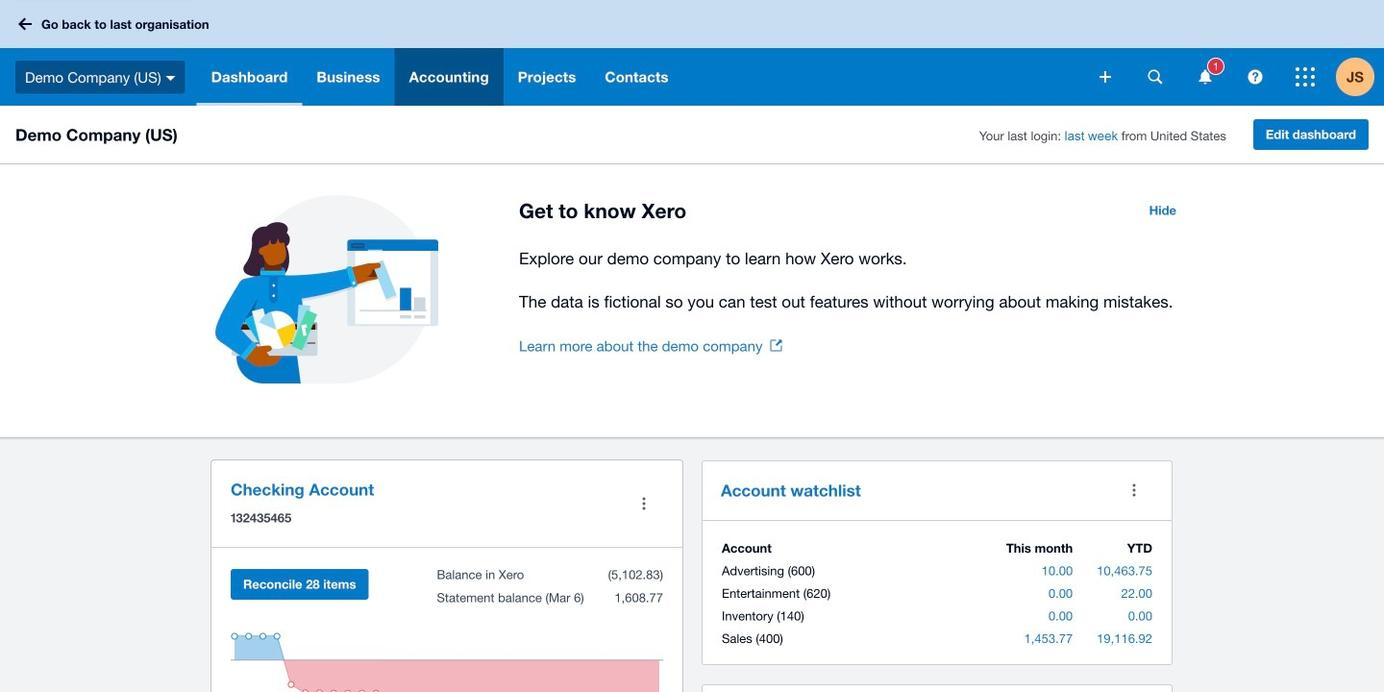 Task type: locate. For each thing, give the bounding box(es) containing it.
svg image
[[1296, 67, 1315, 87], [1148, 70, 1163, 84], [1100, 71, 1111, 83]]

manage menu toggle image
[[625, 485, 663, 523]]

banner
[[0, 0, 1384, 106]]

svg image
[[18, 18, 32, 30], [1199, 70, 1212, 84], [1248, 70, 1263, 84], [166, 76, 176, 81]]

intro banner body element
[[519, 245, 1188, 315]]



Task type: describe. For each thing, give the bounding box(es) containing it.
0 horizontal spatial svg image
[[1100, 71, 1111, 83]]

1 horizontal spatial svg image
[[1148, 70, 1163, 84]]

2 horizontal spatial svg image
[[1296, 67, 1315, 87]]



Task type: vqa. For each thing, say whether or not it's contained in the screenshot.
Toggle IMAGE
no



